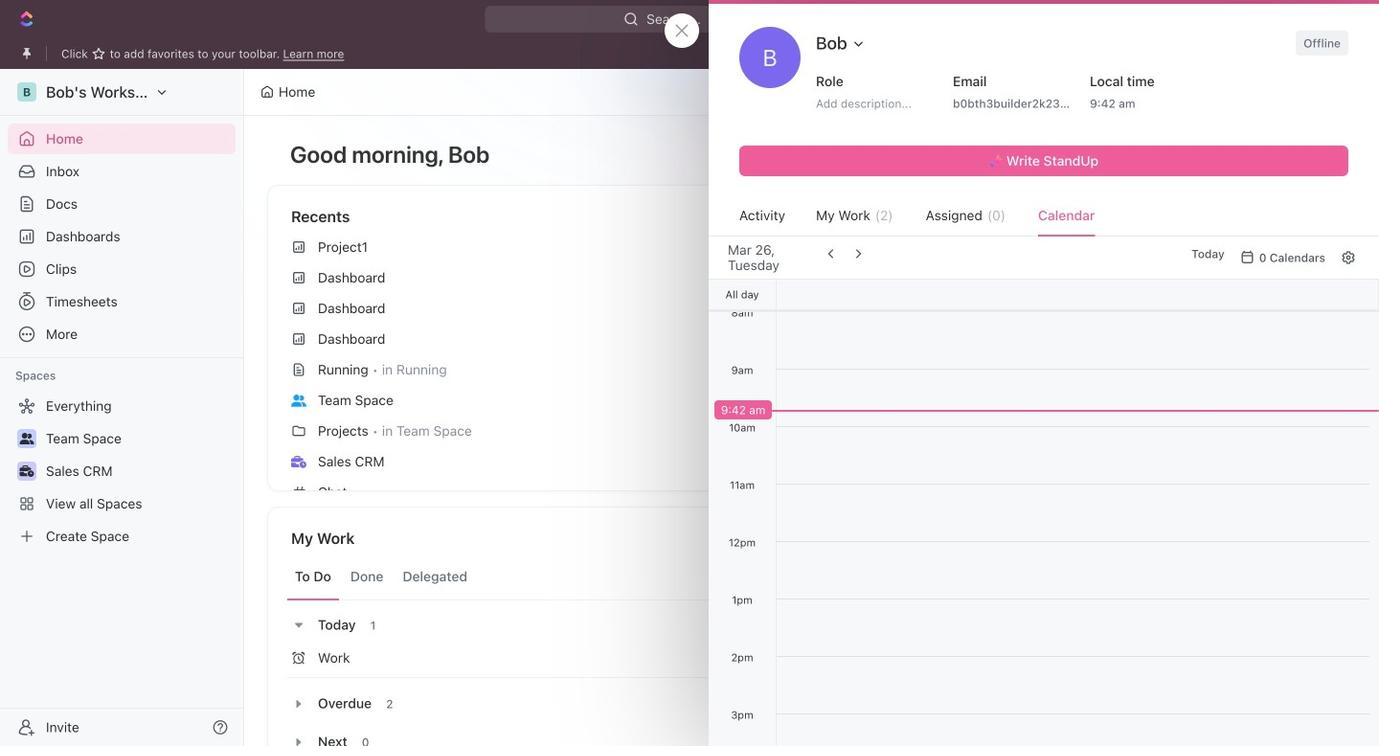 Task type: locate. For each thing, give the bounding box(es) containing it.
business time image
[[291, 456, 307, 468]]

1 horizontal spatial user group image
[[291, 395, 307, 407]]

business time image
[[20, 466, 34, 477]]

tree inside sidebar navigation
[[8, 391, 236, 552]]

0 horizontal spatial user group image
[[20, 433, 34, 445]]

user group image up business time image
[[20, 433, 34, 445]]

bob's workspace, , element
[[17, 82, 36, 102]]

tree
[[8, 391, 236, 552]]

0 vertical spatial user group image
[[291, 395, 307, 407]]

sidebar navigation
[[0, 69, 248, 746]]

user group image
[[291, 395, 307, 407], [20, 433, 34, 445]]

user group image up business time icon
[[291, 395, 307, 407]]

tab list
[[287, 554, 784, 601]]



Task type: describe. For each thing, give the bounding box(es) containing it.
1 vertical spatial user group image
[[20, 433, 34, 445]]



